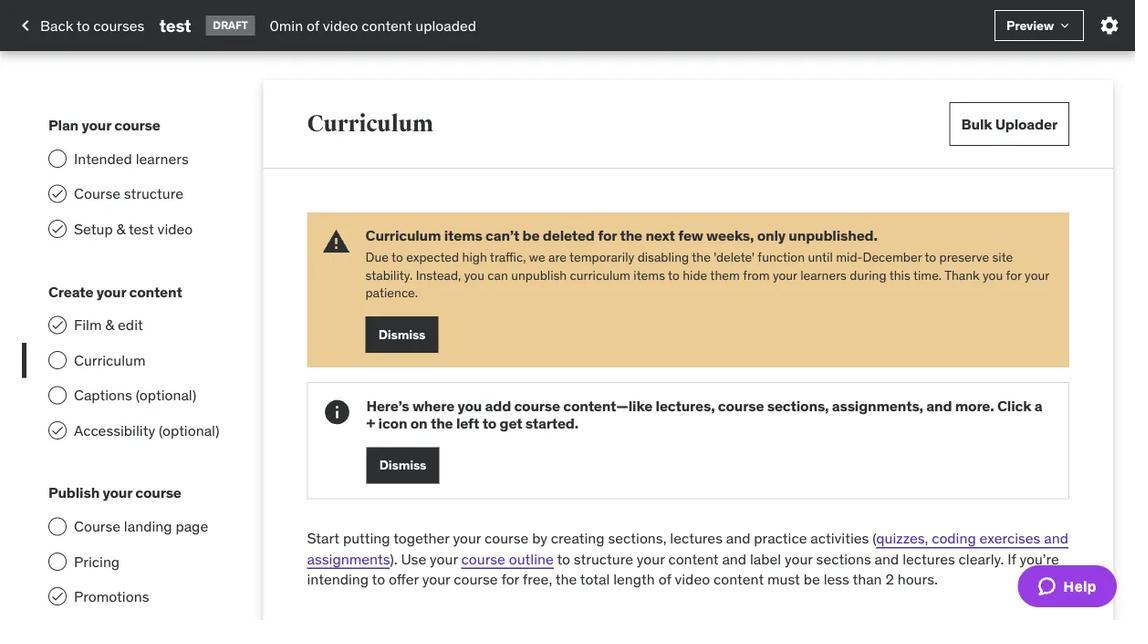 Task type: describe. For each thing, give the bounding box(es) containing it.
). use your course outline to structure your content and label your sections and lectures clearly.
[[390, 550, 1004, 569]]

use
[[401, 550, 426, 569]]

from
[[743, 267, 770, 283]]

december
[[863, 249, 922, 265]]

to right back
[[77, 16, 90, 35]]

icon
[[378, 415, 407, 433]]

length
[[614, 570, 655, 589]]

can
[[488, 267, 508, 283]]

preview
[[1007, 17, 1054, 33]]

together
[[394, 529, 450, 548]]

1 horizontal spatial video
[[323, 16, 358, 35]]

must
[[768, 570, 800, 589]]

& for edit
[[105, 316, 114, 335]]

to inside 'if you're intending to offer your course for free, the total length of video content must be less than 2 hours.'
[[372, 570, 385, 589]]

0 horizontal spatial video
[[158, 220, 193, 238]]

quizzes,
[[877, 529, 929, 548]]

completed element for course
[[48, 185, 67, 203]]

(
[[873, 529, 877, 548]]

the up hide
[[692, 249, 711, 265]]

page
[[176, 517, 208, 536]]

completed image for setup
[[50, 222, 65, 236]]

preview button
[[995, 10, 1084, 41]]

be inside curriculum items can't be deleted for the next few weeks, only unpublished. due to expected high traffic, we are temporarily disabling the 'delete' function until mid-december to preserve site stability. instead, you can unpublish curriculum items to hide them from your learners during this time. thank you for your patience.
[[523, 226, 540, 245]]

completed image for accessibility
[[50, 423, 65, 438]]

and up the 2
[[875, 550, 899, 569]]

your up film & edit
[[97, 282, 126, 301]]

here's
[[367, 397, 409, 416]]

to down creating
[[557, 550, 571, 569]]

your up course outline link
[[453, 529, 481, 548]]

course right lectures,
[[718, 397, 764, 416]]

you down high
[[464, 267, 485, 283]]

your up the course landing page link
[[103, 484, 132, 503]]

to inside here's where you add course content—like lectures, course sections, assignments, and more. click a + icon on the left to get started.
[[483, 415, 497, 433]]

free,
[[523, 570, 552, 589]]

1 vertical spatial lectures
[[903, 550, 956, 569]]

course up landing
[[135, 484, 181, 503]]

plan your course
[[48, 116, 160, 135]]

if you're intending to offer your course for free, the total length of video content must be less than 2 hours.
[[307, 550, 1060, 589]]

be inside 'if you're intending to offer your course for free, the total length of video content must be less than 2 hours.'
[[804, 570, 820, 589]]

them
[[711, 267, 740, 283]]

completed element inside promotions link
[[48, 588, 67, 606]]

are
[[549, 249, 567, 265]]

captions (optional) link
[[26, 378, 241, 413]]

test inside setup & test video link
[[129, 220, 154, 238]]

(optional) for captions (optional)
[[136, 386, 197, 405]]

film & edit
[[74, 316, 143, 335]]

and inside here's where you add course content—like lectures, course sections, assignments, and more. click a + icon on the left to get started.
[[927, 397, 952, 416]]

mid-
[[836, 249, 863, 265]]

completed element for setup
[[48, 220, 67, 238]]

publish your course
[[48, 484, 181, 503]]

the left next
[[620, 226, 643, 245]]

2
[[886, 570, 894, 589]]

pricing link
[[26, 545, 241, 580]]

to up time.
[[925, 249, 937, 265]]

stability.
[[366, 267, 413, 283]]

courses
[[93, 16, 145, 35]]

uploaded
[[416, 16, 477, 35]]

quizzes, coding exercises and assignments link
[[307, 529, 1069, 569]]

course structure
[[74, 184, 184, 203]]

xsmall image
[[1058, 18, 1073, 33]]

coding
[[932, 529, 977, 548]]

bulk uploader
[[962, 114, 1058, 133]]

0 horizontal spatial of
[[307, 16, 319, 35]]

back to courses link
[[15, 10, 145, 41]]

film & edit link
[[26, 308, 241, 343]]

of inside 'if you're intending to offer your course for free, the total length of video content must be less than 2 hours.'
[[659, 570, 672, 589]]

intended learners link
[[26, 142, 241, 177]]

1 horizontal spatial for
[[598, 226, 617, 245]]

edit
[[118, 316, 143, 335]]

landing
[[124, 517, 172, 536]]

bulk
[[962, 114, 993, 133]]

you're
[[1020, 550, 1060, 569]]

intended learners
[[74, 149, 189, 168]]

curriculum items can't be deleted for the next few weeks, only unpublished. due to expected high traffic, we are temporarily disabling the 'delete' function until mid-december to preserve site stability. instead, you can unpublish curriculum items to hide them from your learners during this time. thank you for your patience.
[[366, 226, 1050, 301]]

1 vertical spatial structure
[[574, 550, 634, 569]]

creating
[[551, 529, 605, 548]]

0 vertical spatial items
[[444, 226, 483, 245]]

get
[[500, 415, 523, 433]]

high
[[462, 249, 487, 265]]

to up stability.
[[392, 249, 403, 265]]

0 vertical spatial dismiss button
[[366, 317, 439, 353]]

setup & test video
[[74, 220, 193, 238]]

assignments
[[307, 550, 390, 569]]

course up course outline link
[[485, 529, 529, 548]]

preserve
[[940, 249, 990, 265]]

can't
[[486, 226, 520, 245]]

the inside 'if you're intending to offer your course for free, the total length of video content must be less than 2 hours.'
[[556, 570, 577, 589]]

disabling
[[638, 249, 689, 265]]

outline
[[509, 550, 554, 569]]

instead,
[[416, 267, 461, 283]]

learners inside curriculum items can't be deleted for the next few weeks, only unpublished. due to expected high traffic, we are temporarily disabling the 'delete' function until mid-december to preserve site stability. instead, you can unpublish curriculum items to hide them from your learners during this time. thank you for your patience.
[[801, 267, 847, 283]]

left
[[456, 415, 480, 433]]

started.
[[526, 415, 579, 433]]

temporarily
[[570, 249, 635, 265]]

patience.
[[366, 285, 418, 301]]

incomplete image for curriculum
[[48, 351, 67, 370]]

site
[[993, 249, 1014, 265]]

hide
[[683, 267, 708, 283]]

).
[[390, 550, 398, 569]]

dismiss for topmost dismiss button
[[379, 326, 426, 343]]

content—like
[[564, 397, 653, 416]]

thank
[[945, 267, 980, 283]]

completed element for film
[[48, 316, 67, 335]]

captions (optional)
[[74, 386, 197, 405]]

0 vertical spatial curriculum
[[307, 110, 433, 138]]

course up intended learners
[[114, 116, 160, 135]]

where
[[413, 397, 455, 416]]

back
[[40, 16, 73, 35]]

your right plan
[[82, 116, 111, 135]]

completed element for accessibility
[[48, 422, 67, 440]]

1 horizontal spatial items
[[634, 267, 665, 283]]

incomplete image for pricing
[[48, 553, 67, 571]]

we
[[529, 249, 546, 265]]

your right use
[[430, 550, 458, 569]]

exercises
[[980, 529, 1041, 548]]



Task type: vqa. For each thing, say whether or not it's contained in the screenshot.
to inside the Here's where you add course content—like lectures, course sections, assignments, and more. Click a + icon on the left to get started.
yes



Task type: locate. For each thing, give the bounding box(es) containing it.
0 horizontal spatial sections,
[[608, 529, 667, 548]]

on
[[411, 415, 428, 433]]

test left draft
[[159, 14, 191, 36]]

you left add at bottom
[[458, 397, 482, 416]]

weeks,
[[707, 226, 754, 245]]

you
[[464, 267, 485, 283], [983, 267, 1003, 283], [458, 397, 482, 416]]

0 horizontal spatial lectures
[[670, 529, 723, 548]]

expected
[[406, 249, 459, 265]]

incomplete image
[[48, 150, 67, 168], [48, 351, 67, 370], [48, 386, 67, 405]]

completed image for course structure
[[50, 187, 65, 201]]

intending
[[307, 570, 369, 589]]

completed element left accessibility
[[48, 422, 67, 440]]

course landing page link
[[26, 510, 241, 545]]

offer
[[389, 570, 419, 589]]

course up setup
[[74, 184, 120, 203]]

(optional)
[[136, 386, 197, 405], [159, 421, 220, 440]]

2 incomplete image from the top
[[48, 553, 67, 571]]

of right the length
[[659, 570, 672, 589]]

course inside 'if you're intending to offer your course for free, the total length of video content must be less than 2 hours.'
[[454, 570, 498, 589]]

bulk uploader button
[[950, 102, 1070, 146]]

for up 'temporarily'
[[598, 226, 617, 245]]

2 incomplete image from the top
[[48, 351, 67, 370]]

0 horizontal spatial structure
[[124, 184, 184, 203]]

0 horizontal spatial be
[[523, 226, 540, 245]]

to left 'get'
[[483, 415, 497, 433]]

accessibility (optional)
[[74, 421, 220, 440]]

incomplete image down plan
[[48, 150, 67, 168]]

accessibility (optional) link
[[26, 413, 241, 448]]

1 horizontal spatial sections,
[[767, 397, 829, 416]]

2 horizontal spatial video
[[675, 570, 710, 589]]

course landing page
[[74, 517, 208, 536]]

course outline link
[[462, 550, 554, 569]]

and left label
[[722, 550, 747, 569]]

incomplete image for course landing page
[[48, 518, 67, 536]]

content inside 'if you're intending to offer your course for free, the total length of video content must be less than 2 hours.'
[[714, 570, 764, 589]]

course
[[74, 184, 120, 203], [74, 517, 120, 536]]

putting
[[343, 529, 390, 548]]

1 vertical spatial be
[[804, 570, 820, 589]]

course
[[114, 116, 160, 135], [514, 397, 560, 416], [718, 397, 764, 416], [135, 484, 181, 503], [485, 529, 529, 548], [462, 550, 506, 569], [454, 570, 498, 589]]

next
[[646, 226, 675, 245]]

few
[[678, 226, 704, 245]]

setup
[[74, 220, 113, 238]]

2 course from the top
[[74, 517, 120, 536]]

if
[[1008, 550, 1017, 569]]

items up high
[[444, 226, 483, 245]]

1 vertical spatial learners
[[801, 267, 847, 283]]

completed image left setup
[[50, 222, 65, 236]]

0 vertical spatial dismiss
[[379, 326, 426, 343]]

curriculum inside curriculum items can't be deleted for the next few weeks, only unpublished. due to expected high traffic, we are temporarily disabling the 'delete' function until mid-december to preserve site stability. instead, you can unpublish curriculum items to hide them from your learners during this time. thank you for your patience.
[[366, 226, 441, 245]]

1 vertical spatial test
[[129, 220, 154, 238]]

course for course landing page
[[74, 517, 120, 536]]

incomplete image left pricing
[[48, 553, 67, 571]]

5 completed element from the top
[[48, 588, 67, 606]]

1 horizontal spatial &
[[116, 220, 125, 238]]

completed image inside promotions link
[[50, 590, 65, 604]]

completed element
[[48, 185, 67, 203], [48, 220, 67, 238], [48, 316, 67, 335], [48, 422, 67, 440], [48, 588, 67, 606]]

completed element left setup
[[48, 220, 67, 238]]

the inside here's where you add course content—like lectures, course sections, assignments, and more. click a + icon on the left to get started.
[[431, 415, 453, 433]]

video down ). use your course outline to structure your content and label your sections and lectures clearly.
[[675, 570, 710, 589]]

2 vertical spatial curriculum
[[74, 351, 146, 370]]

dismiss button down icon
[[367, 448, 440, 484]]

course up pricing
[[74, 517, 120, 536]]

hours.
[[898, 570, 938, 589]]

items
[[444, 226, 483, 245], [634, 267, 665, 283]]

than
[[853, 570, 882, 589]]

completed image down plan
[[50, 187, 65, 201]]

back to courses
[[40, 16, 145, 35]]

1 horizontal spatial be
[[804, 570, 820, 589]]

0 vertical spatial &
[[116, 220, 125, 238]]

0 vertical spatial be
[[523, 226, 540, 245]]

to left offer
[[372, 570, 385, 589]]

& for test
[[116, 220, 125, 238]]

1 course from the top
[[74, 184, 120, 203]]

for down course outline link
[[502, 570, 519, 589]]

1 horizontal spatial structure
[[574, 550, 634, 569]]

3 incomplete image from the top
[[48, 386, 67, 405]]

for inside 'if you're intending to offer your course for free, the total length of video content must be less than 2 hours.'
[[502, 570, 519, 589]]

label
[[750, 550, 782, 569]]

3 completed image from the top
[[50, 590, 65, 604]]

0 vertical spatial lectures
[[670, 529, 723, 548]]

sections
[[817, 550, 872, 569]]

1 completed image from the top
[[50, 222, 65, 236]]

1 vertical spatial incomplete image
[[48, 351, 67, 370]]

here's where you add course content—like lectures, course sections, assignments, and more. click a + icon on the left to get started.
[[367, 397, 1043, 433]]

video inside 'if you're intending to offer your course for free, the total length of video content must be less than 2 hours.'
[[675, 570, 710, 589]]

completed element inside film & edit "link"
[[48, 316, 67, 335]]

function
[[758, 249, 805, 265]]

2 completed image from the top
[[50, 423, 65, 438]]

completed image inside setup & test video link
[[50, 222, 65, 236]]

and left more.
[[927, 397, 952, 416]]

completed image
[[50, 222, 65, 236], [50, 423, 65, 438], [50, 590, 65, 604]]

click
[[998, 397, 1032, 416]]

1 vertical spatial dismiss button
[[367, 448, 440, 484]]

unpublish
[[511, 267, 567, 283]]

2 horizontal spatial for
[[1006, 267, 1022, 283]]

your down function
[[773, 267, 798, 283]]

completed image left promotions
[[50, 590, 65, 604]]

incomplete image inside pricing link
[[48, 553, 67, 571]]

draft
[[213, 18, 248, 32]]

completed image left accessibility
[[50, 423, 65, 438]]

of right 0min
[[307, 16, 319, 35]]

& left 'edit'
[[105, 316, 114, 335]]

and up label
[[726, 529, 751, 548]]

1 horizontal spatial lectures
[[903, 550, 956, 569]]

1 vertical spatial for
[[1006, 267, 1022, 283]]

+
[[367, 415, 375, 433]]

sections, up the length
[[608, 529, 667, 548]]

0 horizontal spatial test
[[129, 220, 154, 238]]

structure down intended learners "link"
[[124, 184, 184, 203]]

to down disabling
[[668, 267, 680, 283]]

your up the length
[[637, 550, 665, 569]]

total
[[580, 570, 610, 589]]

incomplete image inside intended learners "link"
[[48, 150, 67, 168]]

1 completed image from the top
[[50, 187, 65, 201]]

1 vertical spatial (optional)
[[159, 421, 220, 440]]

your down use
[[422, 570, 450, 589]]

traffic,
[[490, 249, 526, 265]]

1 horizontal spatial of
[[659, 570, 672, 589]]

dismiss button
[[366, 317, 439, 353], [367, 448, 440, 484]]

1 vertical spatial &
[[105, 316, 114, 335]]

test down course structure link
[[129, 220, 154, 238]]

lectures
[[670, 529, 723, 548], [903, 550, 956, 569]]

0 vertical spatial for
[[598, 226, 617, 245]]

only
[[757, 226, 786, 245]]

incomplete image down the create
[[48, 351, 67, 370]]

video down course structure link
[[158, 220, 193, 238]]

0 vertical spatial (optional)
[[136, 386, 197, 405]]

content
[[362, 16, 412, 35], [129, 282, 182, 301], [669, 550, 719, 569], [714, 570, 764, 589]]

practice
[[754, 529, 807, 548]]

medium image
[[15, 15, 37, 37]]

sections, inside here's where you add course content—like lectures, course sections, assignments, and more. click a + icon on the left to get started.
[[767, 397, 829, 416]]

the
[[620, 226, 643, 245], [692, 249, 711, 265], [431, 415, 453, 433], [556, 570, 577, 589]]

lectures,
[[656, 397, 715, 416]]

0 vertical spatial structure
[[124, 184, 184, 203]]

intended
[[74, 149, 132, 168]]

incomplete image left captions
[[48, 386, 67, 405]]

1 vertical spatial completed image
[[50, 423, 65, 438]]

(optional) up accessibility (optional)
[[136, 386, 197, 405]]

video
[[323, 16, 358, 35], [158, 220, 193, 238], [675, 570, 710, 589]]

the right the on
[[431, 415, 453, 433]]

0 vertical spatial completed image
[[50, 187, 65, 201]]

0 vertical spatial of
[[307, 16, 319, 35]]

0 vertical spatial test
[[159, 14, 191, 36]]

completed element down plan
[[48, 185, 67, 203]]

your up must
[[785, 550, 813, 569]]

0 horizontal spatial items
[[444, 226, 483, 245]]

clearly.
[[959, 550, 1004, 569]]

during
[[850, 267, 887, 283]]

& inside "link"
[[105, 316, 114, 335]]

create
[[48, 282, 93, 301]]

dismiss for the bottom dismiss button
[[380, 457, 427, 474]]

learners up course structure link
[[136, 149, 189, 168]]

course settings image
[[1099, 15, 1121, 37]]

completed image for film & edit
[[50, 318, 65, 333]]

2 vertical spatial incomplete image
[[48, 386, 67, 405]]

completed element inside course structure link
[[48, 185, 67, 203]]

1 horizontal spatial learners
[[801, 267, 847, 283]]

and up you're
[[1045, 529, 1069, 548]]

completed element inside setup & test video link
[[48, 220, 67, 238]]

promotions
[[74, 588, 149, 606]]

uploader
[[996, 114, 1058, 133]]

1 vertical spatial dismiss
[[380, 457, 427, 474]]

1 horizontal spatial test
[[159, 14, 191, 36]]

incomplete image inside the course landing page link
[[48, 518, 67, 536]]

learners inside "link"
[[136, 149, 189, 168]]

0 vertical spatial sections,
[[767, 397, 829, 416]]

2 vertical spatial completed image
[[50, 590, 65, 604]]

1 vertical spatial course
[[74, 517, 120, 536]]

3 completed element from the top
[[48, 316, 67, 335]]

the right 'free,'
[[556, 570, 577, 589]]

'delete'
[[714, 249, 755, 265]]

0 horizontal spatial &
[[105, 316, 114, 335]]

dismiss
[[379, 326, 426, 343], [380, 457, 427, 474]]

0 horizontal spatial learners
[[136, 149, 189, 168]]

completed element left promotions
[[48, 588, 67, 606]]

a
[[1035, 397, 1043, 416]]

1 completed element from the top
[[48, 185, 67, 203]]

for
[[598, 226, 617, 245], [1006, 267, 1022, 283], [502, 570, 519, 589]]

0 vertical spatial completed image
[[50, 222, 65, 236]]

incomplete image inside captions (optional) link
[[48, 386, 67, 405]]

1 vertical spatial curriculum
[[366, 226, 441, 245]]

1 vertical spatial of
[[659, 570, 672, 589]]

and inside quizzes, coding exercises and assignments
[[1045, 529, 1069, 548]]

1 vertical spatial completed image
[[50, 318, 65, 333]]

1 vertical spatial sections,
[[608, 529, 667, 548]]

sections, left assignments,
[[767, 397, 829, 416]]

completed element left the film
[[48, 316, 67, 335]]

course left outline
[[462, 550, 506, 569]]

completed element inside accessibility (optional) link
[[48, 422, 67, 440]]

1 vertical spatial video
[[158, 220, 193, 238]]

you down site
[[983, 267, 1003, 283]]

lectures up ). use your course outline to structure your content and label your sections and lectures clearly.
[[670, 529, 723, 548]]

0 vertical spatial learners
[[136, 149, 189, 168]]

1 vertical spatial incomplete image
[[48, 553, 67, 571]]

accessibility
[[74, 421, 155, 440]]

(optional) for accessibility (optional)
[[159, 421, 220, 440]]

plan
[[48, 116, 79, 135]]

video right 0min
[[323, 16, 358, 35]]

dismiss down icon
[[380, 457, 427, 474]]

0min
[[270, 16, 303, 35]]

publish
[[48, 484, 100, 503]]

2 vertical spatial for
[[502, 570, 519, 589]]

add
[[485, 397, 511, 416]]

incomplete image
[[48, 518, 67, 536], [48, 553, 67, 571]]

start putting together your course by creating sections, lectures and practice activities (
[[307, 529, 877, 548]]

setup & test video link
[[26, 212, 241, 247]]

&
[[116, 220, 125, 238], [105, 316, 114, 335]]

your inside 'if you're intending to offer your course for free, the total length of video content must be less than 2 hours.'
[[422, 570, 450, 589]]

of
[[307, 16, 319, 35], [659, 570, 672, 589]]

completed image inside film & edit "link"
[[50, 318, 65, 333]]

curriculum
[[307, 110, 433, 138], [366, 226, 441, 245], [74, 351, 146, 370]]

completed image
[[50, 187, 65, 201], [50, 318, 65, 333]]

& right setup
[[116, 220, 125, 238]]

you inside here's where you add course content—like lectures, course sections, assignments, and more. click a + icon on the left to get started.
[[458, 397, 482, 416]]

0 vertical spatial incomplete image
[[48, 150, 67, 168]]

deleted
[[543, 226, 595, 245]]

4 completed element from the top
[[48, 422, 67, 440]]

curriculum
[[570, 267, 631, 283]]

test
[[159, 14, 191, 36], [129, 220, 154, 238]]

1 incomplete image from the top
[[48, 150, 67, 168]]

learners
[[136, 149, 189, 168], [801, 267, 847, 283]]

incomplete image inside curriculum "link"
[[48, 351, 67, 370]]

0 horizontal spatial for
[[502, 570, 519, 589]]

incomplete image for intended learners
[[48, 150, 67, 168]]

0 vertical spatial course
[[74, 184, 120, 203]]

dismiss button down patience.
[[366, 317, 439, 353]]

course for course structure
[[74, 184, 120, 203]]

film
[[74, 316, 102, 335]]

by
[[532, 529, 548, 548]]

completed image inside course structure link
[[50, 187, 65, 201]]

curriculum inside "link"
[[74, 351, 146, 370]]

completed image left the film
[[50, 318, 65, 333]]

activities
[[811, 529, 869, 548]]

0min of video content uploaded
[[270, 16, 477, 35]]

dismiss down patience.
[[379, 326, 426, 343]]

0 vertical spatial video
[[323, 16, 358, 35]]

items down disabling
[[634, 267, 665, 283]]

this
[[890, 267, 911, 283]]

2 completed element from the top
[[48, 220, 67, 238]]

0 vertical spatial incomplete image
[[48, 518, 67, 536]]

quizzes, coding exercises and assignments
[[307, 529, 1069, 569]]

structure up total
[[574, 550, 634, 569]]

(optional) down captions (optional)
[[159, 421, 220, 440]]

course right add at bottom
[[514, 397, 560, 416]]

2 completed image from the top
[[50, 318, 65, 333]]

captions
[[74, 386, 132, 405]]

for down site
[[1006, 267, 1022, 283]]

2 vertical spatial video
[[675, 570, 710, 589]]

1 incomplete image from the top
[[48, 518, 67, 536]]

completed image inside accessibility (optional) link
[[50, 423, 65, 438]]

incomplete image for captions (optional)
[[48, 386, 67, 405]]

1 vertical spatial items
[[634, 267, 665, 283]]

lectures up hours.
[[903, 550, 956, 569]]

be up we
[[523, 226, 540, 245]]

course down course outline link
[[454, 570, 498, 589]]

your right the thank
[[1025, 267, 1050, 283]]

learners down until
[[801, 267, 847, 283]]

incomplete image down publish
[[48, 518, 67, 536]]

be left less
[[804, 570, 820, 589]]



